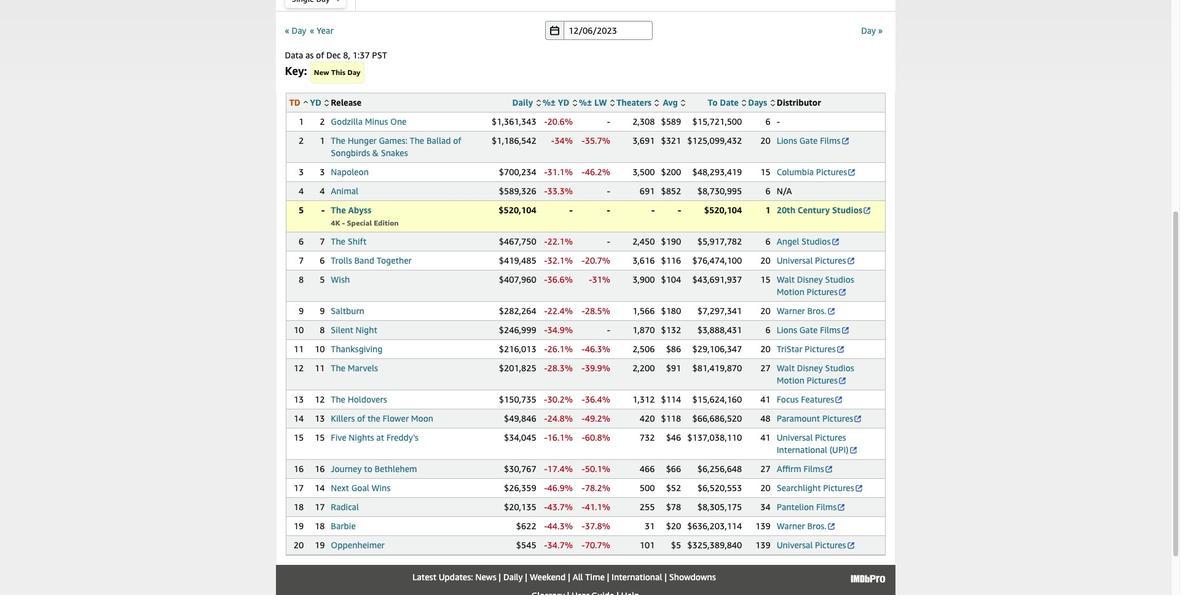 Task type: describe. For each thing, give the bounding box(es) containing it.
warner bros. link for 20
[[777, 306, 836, 316]]

studios right angel
[[802, 236, 831, 247]]

warner bros. for 139
[[777, 521, 827, 531]]

2 yd from the left
[[558, 97, 570, 108]]

the for 12 the holdovers
[[331, 394, 346, 405]]

2,506
[[633, 344, 655, 354]]

angel studios link
[[777, 236, 841, 247]]

0 vertical spatial daily
[[513, 97, 533, 108]]

3,900
[[633, 274, 655, 285]]

news
[[476, 572, 497, 582]]

20th
[[777, 205, 796, 215]]

20 left 19 oppenheimer
[[294, 540, 304, 550]]

- for -28.3%
[[544, 363, 548, 373]]

- for -34.9%
[[544, 325, 548, 335]]

%± for %± yd
[[543, 97, 556, 108]]

27 for affirm films
[[761, 464, 771, 474]]

films down the searchlight pictures link
[[817, 502, 837, 512]]

- the abyss 4k - special edition
[[322, 205, 399, 228]]

paramount
[[777, 413, 821, 424]]

killers
[[331, 413, 355, 424]]

1 horizontal spatial day
[[348, 68, 361, 77]]

of for 1:37
[[316, 50, 324, 60]]

universal pictures for 139
[[777, 540, 847, 550]]

warner bros. link for 139
[[777, 521, 836, 531]]

-34.7%
[[544, 540, 573, 550]]

20 for tristar pictures
[[761, 344, 771, 354]]

- for -78.2%
[[582, 483, 585, 493]]

hunger
[[348, 135, 377, 146]]

691
[[640, 186, 655, 196]]

td link
[[289, 97, 308, 108]]

1 vertical spatial daily
[[504, 572, 523, 582]]

$419,485
[[499, 255, 537, 266]]

3,691
[[633, 135, 655, 146]]

new this day
[[314, 68, 361, 77]]

distributor
[[777, 97, 822, 108]]

silent
[[331, 325, 354, 335]]

6 left angel
[[766, 236, 771, 247]]

$137,038,110
[[688, 432, 743, 443]]

studios for 15
[[826, 274, 855, 285]]

silent night link
[[331, 325, 378, 335]]

all time link
[[573, 572, 605, 582]]

%± lw
[[579, 97, 607, 108]]

wins
[[372, 483, 391, 493]]

$5
[[672, 540, 682, 550]]

1 the hunger games: the ballad of songbirds & snakes
[[320, 135, 462, 158]]

the for 1 the hunger games: the ballad of songbirds & snakes
[[331, 135, 346, 146]]

warner for 20
[[777, 306, 806, 316]]

1 yd from the left
[[310, 97, 322, 108]]

$125,099,432
[[688, 135, 743, 146]]

-32.1%
[[544, 255, 573, 266]]

10 for 10
[[294, 325, 304, 335]]

- for -17.4%
[[544, 464, 548, 474]]

as
[[306, 50, 314, 60]]

5 | from the left
[[665, 572, 667, 582]]

8 silent night
[[320, 325, 378, 335]]

41.1%
[[585, 502, 611, 512]]

- for -70.7%
[[582, 540, 585, 550]]

20 for lions gate films
[[761, 135, 771, 146]]

- for -50.1%
[[582, 464, 585, 474]]

1 | from the left
[[499, 572, 501, 582]]

- for -22.4%
[[544, 306, 548, 316]]

weekend
[[530, 572, 566, 582]]

studios for 27
[[826, 363, 855, 373]]

9 for 9 saltburn
[[320, 306, 325, 316]]

16 for 16
[[294, 464, 304, 474]]

31%
[[593, 274, 611, 285]]

bros. for 139
[[808, 521, 827, 531]]

16.1%
[[548, 432, 573, 443]]

-46.9%
[[544, 483, 573, 493]]

$467,750
[[499, 236, 537, 247]]

- for -28.5%
[[582, 306, 585, 316]]

27 for walt disney studios motion pictures
[[761, 363, 771, 373]]

- for -24.8%
[[544, 413, 548, 424]]

139 for warner bros.
[[756, 521, 771, 531]]

78.2%
[[585, 483, 611, 493]]

18 barbie
[[315, 521, 356, 531]]

universal for 41
[[777, 432, 813, 443]]

4 | from the left
[[607, 572, 610, 582]]

1,312
[[633, 394, 655, 405]]

shift
[[348, 236, 367, 247]]

$52
[[667, 483, 682, 493]]

the left ballad
[[410, 135, 425, 146]]

-33.3%
[[544, 186, 573, 196]]

2 $520,104 from the left
[[705, 205, 743, 215]]

1 inside 1 the hunger games: the ballad of songbirds & snakes
[[320, 135, 325, 146]]

- for -20.7%
[[582, 255, 585, 266]]

- for -34.7%
[[544, 540, 548, 550]]

- for -46.9%
[[544, 483, 548, 493]]

11 for 11 the marvels
[[315, 363, 325, 373]]

24.8%
[[548, 413, 573, 424]]

2 « from the left
[[310, 25, 314, 35]]

daily link for weekend
[[504, 572, 523, 582]]

time
[[586, 572, 605, 582]]

3,616
[[633, 255, 655, 266]]

- for -46.3%
[[582, 344, 585, 354]]

$407,960
[[499, 274, 537, 285]]

%± for %± lw
[[579, 97, 592, 108]]

19 for 19
[[294, 521, 304, 531]]

6 trolls band together
[[320, 255, 412, 266]]

37.8%
[[585, 521, 611, 531]]

walt disney studios motion pictures link for 27
[[777, 363, 855, 386]]

five
[[331, 432, 347, 443]]

41 for universal pictures international (upi)
[[761, 432, 771, 443]]

one
[[391, 116, 407, 127]]

255
[[640, 502, 655, 512]]

48
[[761, 413, 771, 424]]

songbirds
[[331, 148, 370, 158]]

edition
[[374, 218, 399, 228]]

14 for 14
[[294, 413, 304, 424]]

- for -26.1%
[[544, 344, 548, 354]]

films up the "tristar pictures" link
[[821, 325, 841, 335]]

4 for 4 animal
[[320, 186, 325, 196]]

6 left n/a
[[766, 186, 771, 196]]

-24.8%
[[544, 413, 573, 424]]

$132
[[661, 325, 682, 335]]

- for -30.2%
[[544, 394, 548, 405]]

abyss
[[348, 205, 372, 215]]

30.2%
[[548, 394, 573, 405]]

3,691 $321 $125,099,432
[[633, 135, 743, 146]]

4 for 4
[[299, 186, 304, 196]]

- for -46.2%
[[582, 167, 585, 177]]

disney for 15
[[798, 274, 823, 285]]

bros. for 20
[[808, 306, 827, 316]]

$589,326
[[499, 186, 537, 196]]

international inside universal pictures international (upi)
[[777, 445, 828, 455]]

- for -31.1%
[[544, 167, 548, 177]]

yd link
[[310, 97, 329, 108]]

avg
[[663, 97, 678, 108]]

9 for 9
[[299, 306, 304, 316]]

17 for 17
[[294, 483, 304, 493]]

universal pictures international (upi) link
[[777, 432, 858, 455]]

6 right $3,888,431
[[766, 325, 771, 335]]

17.4%
[[548, 464, 573, 474]]

universal pictures link for 139
[[777, 540, 856, 550]]

- for -32.1%
[[544, 255, 548, 266]]

20 for searchlight pictures
[[761, 483, 771, 493]]

to
[[708, 97, 718, 108]]

journey
[[331, 464, 362, 474]]

8 for 8 silent night
[[320, 325, 325, 335]]

2 vertical spatial 1
[[766, 205, 771, 215]]

updates:
[[439, 572, 473, 582]]

affirm films link
[[777, 464, 834, 474]]

pst
[[372, 50, 387, 60]]

theaters
[[617, 97, 652, 108]]

4 animal
[[320, 186, 359, 196]]

44.3%
[[548, 521, 573, 531]]

daily link for %± lw
[[513, 97, 541, 108]]

calendar image
[[551, 26, 560, 35]]

the holdovers link
[[331, 394, 387, 405]]

animal link
[[331, 186, 359, 196]]

6 -
[[766, 116, 781, 127]]

the abyss link
[[331, 205, 372, 215]]

the for 11 the marvels
[[331, 363, 346, 373]]

-20.6%
[[544, 116, 573, 127]]

pictures for $325,389,840
[[816, 540, 847, 550]]

$7,297,341
[[698, 306, 743, 316]]

td
[[289, 97, 301, 108]]

films up columbia pictures link
[[821, 135, 841, 146]]

days
[[749, 97, 768, 108]]

-31.1%
[[544, 167, 573, 177]]

walt disney studios motion pictures link for 15
[[777, 274, 855, 297]]

17 for 17 radical
[[315, 502, 325, 512]]

-22.1%
[[544, 236, 573, 247]]

-78.2%
[[582, 483, 611, 493]]

year
[[317, 25, 334, 35]]

affirm films
[[777, 464, 825, 474]]

bethlehem
[[375, 464, 417, 474]]

« day link
[[285, 25, 307, 35]]

pictures for $48,293,419
[[817, 167, 848, 177]]

of for moon
[[357, 413, 365, 424]]

-34%
[[552, 135, 573, 146]]

walt disney studios motion pictures for 15
[[777, 274, 855, 297]]

- for -34%
[[552, 135, 555, 146]]

- for -16.1%
[[544, 432, 548, 443]]

pantelion films
[[777, 502, 837, 512]]



Task type: vqa. For each thing, say whether or not it's contained in the screenshot.


Task type: locate. For each thing, give the bounding box(es) containing it.
of right as
[[316, 50, 324, 60]]

$48,293,419
[[693, 167, 743, 177]]

15
[[761, 167, 771, 177], [761, 274, 771, 285], [294, 432, 304, 443], [315, 432, 325, 443]]

n/a
[[777, 186, 792, 196]]

walt disney studios motion pictures up features
[[777, 363, 855, 386]]

universal pictures international (upi)
[[777, 432, 849, 455]]

warner bros. link down pantelion films
[[777, 521, 836, 531]]

1 vertical spatial walt
[[777, 363, 795, 373]]

the down 10 thanksgiving
[[331, 363, 346, 373]]

1 lions gate films link from the top
[[777, 135, 850, 146]]

1 horizontal spatial 4
[[320, 186, 325, 196]]

1 vertical spatial lions gate films
[[777, 325, 841, 335]]

0 horizontal spatial 3
[[299, 167, 304, 177]]

2 vertical spatial of
[[357, 413, 365, 424]]

thanksgiving
[[331, 344, 383, 354]]

0 vertical spatial lions
[[777, 135, 798, 146]]

gate for 20
[[800, 135, 818, 146]]

1 horizontal spatial «
[[310, 25, 314, 35]]

1 horizontal spatial 1
[[320, 135, 325, 146]]

1 horizontal spatial of
[[357, 413, 365, 424]]

2 bros. from the top
[[808, 521, 827, 531]]

1 disney from the top
[[798, 274, 823, 285]]

2 walt from the top
[[777, 363, 795, 373]]

universal inside universal pictures international (upi)
[[777, 432, 813, 443]]

2 warner bros. link from the top
[[777, 521, 836, 531]]

8,
[[343, 50, 351, 60]]

1 vertical spatial 12
[[315, 394, 325, 405]]

$76,474,100
[[693, 255, 743, 266]]

18 left '17 radical'
[[294, 502, 304, 512]]

warner bros. for 20
[[777, 306, 827, 316]]

$66,686,520
[[693, 413, 743, 424]]

0 vertical spatial of
[[316, 50, 324, 60]]

0 vertical spatial warner
[[777, 306, 806, 316]]

1 vertical spatial bros.
[[808, 521, 827, 531]]

0 vertical spatial daily link
[[513, 97, 541, 108]]

$8,305,175
[[698, 502, 743, 512]]

0 horizontal spatial yd
[[310, 97, 322, 108]]

universal for 139
[[777, 540, 813, 550]]

$636,203,114
[[688, 521, 743, 531]]

$325,389,840
[[688, 540, 743, 550]]

lions gate films for 6
[[777, 325, 841, 335]]

732
[[640, 432, 655, 443]]

2 warner from the top
[[777, 521, 806, 531]]

3 up 4 animal
[[320, 167, 325, 177]]

13 left killers
[[315, 413, 325, 424]]

19 for 19 oppenheimer
[[315, 540, 325, 550]]

lions
[[777, 135, 798, 146], [777, 325, 798, 335]]

1 vertical spatial disney
[[798, 363, 823, 373]]

0 vertical spatial 11
[[294, 344, 304, 354]]

2 universal from the top
[[777, 432, 813, 443]]

lions gate films link for 6
[[777, 325, 850, 335]]

1 universal pictures link from the top
[[777, 255, 856, 266]]

1 vertical spatial 13
[[315, 413, 325, 424]]

« day « year
[[285, 25, 334, 35]]

1 horizontal spatial 8
[[320, 325, 325, 335]]

2 for 2 godzilla minus one
[[320, 116, 325, 127]]

1 vertical spatial walt disney studios motion pictures
[[777, 363, 855, 386]]

universal pictures down angel studios link
[[777, 255, 847, 266]]

1 139 from the top
[[756, 521, 771, 531]]

5 left "wish"
[[320, 274, 325, 285]]

yd right td link
[[310, 97, 322, 108]]

2 lions from the top
[[777, 325, 798, 335]]

of inside 1 the hunger games: the ballad of songbirds & snakes
[[453, 135, 462, 146]]

wish link
[[331, 274, 350, 285]]

$86
[[667, 344, 682, 354]]

the for - the abyss 4k - special edition
[[331, 205, 346, 215]]

day left »
[[862, 25, 877, 35]]

$91
[[667, 363, 682, 373]]

11
[[294, 344, 304, 354], [315, 363, 325, 373]]

16 for 16 journey to bethlehem
[[315, 464, 325, 474]]

warner bros. down pantelion films
[[777, 521, 827, 531]]

%± lw link
[[579, 97, 615, 108]]

lions for 6
[[777, 325, 798, 335]]

0 vertical spatial bros.
[[808, 306, 827, 316]]

moon
[[411, 413, 434, 424]]

0 horizontal spatial 8
[[299, 274, 304, 285]]

20th century studios
[[777, 205, 863, 215]]

20 for warner bros.
[[761, 306, 771, 316]]

« left year
[[310, 25, 314, 35]]

2 warner bros. from the top
[[777, 521, 827, 531]]

0 vertical spatial international
[[777, 445, 828, 455]]

universal pictures down 'pantelion films' link
[[777, 540, 847, 550]]

- for -44.3%
[[544, 521, 548, 531]]

0 horizontal spatial 13
[[294, 394, 304, 405]]

this
[[331, 68, 346, 77]]

walt for 15
[[777, 274, 795, 285]]

lions gate films up columbia pictures
[[777, 135, 841, 146]]

1 horizontal spatial 11
[[315, 363, 325, 373]]

8 left silent
[[320, 325, 325, 335]]

studios down the "tristar pictures" link
[[826, 363, 855, 373]]

-37.8%
[[582, 521, 611, 531]]

0 horizontal spatial 11
[[294, 344, 304, 354]]

0 vertical spatial universal pictures link
[[777, 255, 856, 266]]

1 horizontal spatial 10
[[315, 344, 325, 354]]

»
[[879, 25, 883, 35]]

1 41 from the top
[[761, 394, 771, 405]]

0 horizontal spatial 1
[[299, 116, 304, 127]]

international down 101
[[612, 572, 663, 582]]

the up songbirds on the top of page
[[331, 135, 346, 146]]

%± up -20.6%
[[543, 97, 556, 108]]

universal pictures
[[777, 255, 847, 266], [777, 540, 847, 550]]

warner for 139
[[777, 521, 806, 531]]

1 vertical spatial 10
[[315, 344, 325, 354]]

1 horizontal spatial 17
[[315, 502, 325, 512]]

19 oppenheimer
[[315, 540, 385, 550]]

2 walt disney studios motion pictures from the top
[[777, 363, 855, 386]]

- for -41.1%
[[582, 502, 585, 512]]

0 horizontal spatial 14
[[294, 413, 304, 424]]

daily right news 'link'
[[504, 572, 523, 582]]

1 horizontal spatial 3
[[320, 167, 325, 177]]

2 universal pictures link from the top
[[777, 540, 856, 550]]

gate up the "tristar pictures" link
[[800, 325, 818, 335]]

walt down tristar
[[777, 363, 795, 373]]

studios down angel studios link
[[826, 274, 855, 285]]

19 down the 18 barbie
[[315, 540, 325, 550]]

1 27 from the top
[[761, 363, 771, 373]]

yd
[[310, 97, 322, 108], [558, 97, 570, 108]]

20 for universal pictures
[[761, 255, 771, 266]]

0 vertical spatial 10
[[294, 325, 304, 335]]

20 up 34
[[761, 483, 771, 493]]

pantelion
[[777, 502, 815, 512]]

4 left 4 animal
[[299, 186, 304, 196]]

1 vertical spatial gate
[[800, 325, 818, 335]]

lions gate films link up the "tristar pictures" link
[[777, 325, 850, 335]]

universal down pantelion
[[777, 540, 813, 550]]

1 warner from the top
[[777, 306, 806, 316]]

$116
[[661, 255, 682, 266]]

1 horizontal spatial 19
[[315, 540, 325, 550]]

12 for 12
[[294, 363, 304, 373]]

1 horizontal spatial international
[[777, 445, 828, 455]]

disney for 27
[[798, 363, 823, 373]]

20 right $7,297,341 at bottom right
[[761, 306, 771, 316]]

1 vertical spatial 17
[[315, 502, 325, 512]]

release
[[331, 97, 362, 108]]

daily link right news 'link'
[[504, 572, 523, 582]]

$520,104 down $8,730,995
[[705, 205, 743, 215]]

1 gate from the top
[[800, 135, 818, 146]]

lions gate films for 20
[[777, 135, 841, 146]]

pictures for $137,038,110
[[816, 432, 847, 443]]

| left 'all'
[[568, 572, 571, 582]]

2,308
[[633, 116, 655, 127]]

13 left the 12 the holdovers
[[294, 394, 304, 405]]

1 vertical spatial universal pictures link
[[777, 540, 856, 550]]

1 16 from the left
[[294, 464, 304, 474]]

latest
[[413, 572, 437, 582]]

1 vertical spatial 11
[[315, 363, 325, 373]]

Date with format m m/d d/y y y y text field
[[564, 21, 653, 40]]

lions down the 6 -
[[777, 135, 798, 146]]

17 up the 18 barbie
[[315, 502, 325, 512]]

4k
[[331, 218, 340, 228]]

godzilla minus one link
[[331, 116, 407, 127]]

disney down the "tristar pictures" link
[[798, 363, 823, 373]]

warner up tristar
[[777, 306, 806, 316]]

$321
[[661, 135, 682, 146]]

34%
[[555, 135, 573, 146]]

1 vertical spatial 41
[[761, 432, 771, 443]]

1 vertical spatial warner bros. link
[[777, 521, 836, 531]]

1,566
[[633, 306, 655, 316]]

1 warner bros. link from the top
[[777, 306, 836, 316]]

lions up tristar
[[777, 325, 798, 335]]

pictures for $29,106,347
[[805, 344, 836, 354]]

3,500
[[633, 167, 655, 177]]

0 vertical spatial universal pictures
[[777, 255, 847, 266]]

13 for 13
[[294, 394, 304, 405]]

41 for focus features
[[761, 394, 771, 405]]

0 vertical spatial 17
[[294, 483, 304, 493]]

1 vertical spatial warner bros.
[[777, 521, 827, 531]]

- for -22.1%
[[544, 236, 548, 247]]

18 for 18
[[294, 502, 304, 512]]

-20.7%
[[582, 255, 611, 266]]

2 | from the left
[[525, 572, 528, 582]]

trolls
[[331, 255, 352, 266]]

0 horizontal spatial 2
[[299, 135, 304, 146]]

universal pictures link down angel studios link
[[777, 255, 856, 266]]

60.8%
[[585, 432, 611, 443]]

0 vertical spatial universal
[[777, 255, 813, 266]]

motion for 27
[[777, 375, 805, 386]]

dropdown image
[[335, 0, 341, 1]]

&
[[373, 148, 379, 158]]

0 horizontal spatial 4
[[299, 186, 304, 196]]

2 27 from the top
[[761, 464, 771, 474]]

warner bros. link up tristar pictures
[[777, 306, 836, 316]]

walt disney studios motion pictures link down angel studios link
[[777, 274, 855, 297]]

universal for 20
[[777, 255, 813, 266]]

films up searchlight pictures in the right of the page
[[804, 464, 825, 474]]

napoleon link
[[331, 167, 369, 177]]

0 vertical spatial 8
[[299, 274, 304, 285]]

1 motion from the top
[[777, 287, 805, 297]]

tristar
[[777, 344, 803, 354]]

17 left next
[[294, 483, 304, 493]]

0 horizontal spatial day
[[292, 25, 307, 35]]

bros. up the "tristar pictures" link
[[808, 306, 827, 316]]

5 for 5 wish
[[320, 274, 325, 285]]

1 lions gate films from the top
[[777, 135, 841, 146]]

$20 $636,203,114
[[667, 521, 743, 531]]

0 vertical spatial warner bros.
[[777, 306, 827, 316]]

14 left killers
[[294, 413, 304, 424]]

3,900 $104
[[633, 274, 682, 285]]

- for -20.6%
[[544, 116, 548, 127]]

2 139 from the top
[[756, 540, 771, 550]]

| right news 'link'
[[499, 572, 501, 582]]

2 horizontal spatial day
[[862, 25, 877, 35]]

day right this
[[348, 68, 361, 77]]

$114
[[661, 394, 682, 405]]

2 %± from the left
[[579, 97, 592, 108]]

$46 $137,038,110
[[667, 432, 743, 443]]

3 universal from the top
[[777, 540, 813, 550]]

-49.2%
[[582, 413, 611, 424]]

11 for 11
[[294, 344, 304, 354]]

13 killers of the flower moon
[[315, 413, 434, 424]]

lions for 20
[[777, 135, 798, 146]]

420
[[640, 413, 655, 424]]

| left showdowns link
[[665, 572, 667, 582]]

12 for 12 the holdovers
[[315, 394, 325, 405]]

2 lions gate films link from the top
[[777, 325, 850, 335]]

universal pictures link for 20
[[777, 255, 856, 266]]

universal down paramount
[[777, 432, 813, 443]]

139 for universal pictures
[[756, 540, 771, 550]]

bros. down 'pantelion films' link
[[808, 521, 827, 531]]

0 horizontal spatial 16
[[294, 464, 304, 474]]

1 horizontal spatial %±
[[579, 97, 592, 108]]

2 4 from the left
[[320, 186, 325, 196]]

2 down td link
[[299, 135, 304, 146]]

9 saltburn
[[320, 306, 365, 316]]

16
[[294, 464, 304, 474], [315, 464, 325, 474]]

0 horizontal spatial 7
[[299, 255, 304, 266]]

20 down the 6 -
[[761, 135, 771, 146]]

1 horizontal spatial 2
[[320, 116, 325, 127]]

27 left affirm
[[761, 464, 771, 474]]

41
[[761, 394, 771, 405], [761, 432, 771, 443]]

70.7%
[[585, 540, 611, 550]]

2 vertical spatial universal
[[777, 540, 813, 550]]

data
[[285, 50, 303, 60]]

- for -49.2%
[[582, 413, 585, 424]]

1 vertical spatial 14
[[315, 483, 325, 493]]

focus features
[[777, 394, 835, 405]]

walt disney studios motion pictures down angel studios link
[[777, 274, 855, 297]]

0 vertical spatial walt disney studios motion pictures link
[[777, 274, 855, 297]]

13 for 13 killers of the flower moon
[[315, 413, 325, 424]]

1 vertical spatial of
[[453, 135, 462, 146]]

lions gate films
[[777, 135, 841, 146], [777, 325, 841, 335]]

46.2%
[[585, 167, 611, 177]]

466
[[640, 464, 655, 474]]

0 vertical spatial lions gate films
[[777, 135, 841, 146]]

2 9 from the left
[[320, 306, 325, 316]]

1 9 from the left
[[299, 306, 304, 316]]

showdowns
[[670, 572, 716, 582]]

- for -43.7%
[[544, 502, 548, 512]]

the up 4k
[[331, 205, 346, 215]]

pictures for $76,474,100
[[816, 255, 847, 266]]

15 five nights at freddy's
[[315, 432, 419, 443]]

1 3 from the left
[[299, 167, 304, 177]]

1 walt disney studios motion pictures from the top
[[777, 274, 855, 297]]

8 left 5 wish
[[299, 274, 304, 285]]

1 walt from the top
[[777, 274, 795, 285]]

0 horizontal spatial 12
[[294, 363, 304, 373]]

10 up 11 the marvels
[[315, 344, 325, 354]]

columbia pictures link
[[777, 167, 857, 177]]

1 vertical spatial walt disney studios motion pictures link
[[777, 363, 855, 386]]

18 left barbie link
[[315, 521, 325, 531]]

1 horizontal spatial 7
[[320, 236, 325, 247]]

1 vertical spatial international
[[612, 572, 663, 582]]

0 horizontal spatial 10
[[294, 325, 304, 335]]

11 down 10 thanksgiving
[[315, 363, 325, 373]]

32.1%
[[548, 255, 573, 266]]

angel
[[777, 236, 800, 247]]

7 left the shift link
[[320, 236, 325, 247]]

1 horizontal spatial 16
[[315, 464, 325, 474]]

- for -36.4%
[[582, 394, 585, 405]]

9 left 9 saltburn
[[299, 306, 304, 316]]

9 left the saltburn
[[320, 306, 325, 316]]

$66
[[667, 464, 682, 474]]

1 vertical spatial 2
[[299, 135, 304, 146]]

the hunger games: the ballad of songbirds & snakes link
[[331, 135, 462, 158]]

1 vertical spatial lions gate films link
[[777, 325, 850, 335]]

1 horizontal spatial 9
[[320, 306, 325, 316]]

1 horizontal spatial 5
[[320, 274, 325, 285]]

pictures for $6,520,553
[[824, 483, 855, 493]]

2 motion from the top
[[777, 375, 805, 386]]

8 for 8
[[299, 274, 304, 285]]

139
[[756, 521, 771, 531], [756, 540, 771, 550]]

motion down angel
[[777, 287, 805, 297]]

showdowns link
[[670, 572, 716, 582]]

2 16 from the left
[[315, 464, 325, 474]]

gate for 6
[[800, 325, 818, 335]]

6 left trolls
[[320, 255, 325, 266]]

0 vertical spatial 19
[[294, 521, 304, 531]]

1 vertical spatial daily link
[[504, 572, 523, 582]]

wish
[[331, 274, 350, 285]]

0 vertical spatial walt
[[777, 274, 795, 285]]

1 vertical spatial 7
[[299, 255, 304, 266]]

2 disney from the top
[[798, 363, 823, 373]]

the inside - the abyss 4k - special edition
[[331, 205, 346, 215]]

0 horizontal spatial 17
[[294, 483, 304, 493]]

1 vertical spatial motion
[[777, 375, 805, 386]]

6 down days link
[[766, 116, 771, 127]]

10 left silent
[[294, 325, 304, 335]]

0 vertical spatial 2
[[320, 116, 325, 127]]

warner bros. up tristar pictures
[[777, 306, 827, 316]]

0 horizontal spatial international
[[612, 572, 663, 582]]

pictures for $66,686,520
[[823, 413, 854, 424]]

1 vertical spatial 18
[[315, 521, 325, 531]]

walt down angel
[[777, 274, 795, 285]]

lions gate films link up columbia pictures
[[777, 135, 850, 146]]

1 horizontal spatial 13
[[315, 413, 325, 424]]

daily up $1,361,343
[[513, 97, 533, 108]]

12 left the holdovers link
[[315, 394, 325, 405]]

1 bros. from the top
[[808, 306, 827, 316]]

1 universal from the top
[[777, 255, 813, 266]]

1 vertical spatial warner
[[777, 521, 806, 531]]

3 for 3 napoleon
[[320, 167, 325, 177]]

%± left lw
[[579, 97, 592, 108]]

1 universal pictures from the top
[[777, 255, 847, 266]]

10 for 10 thanksgiving
[[315, 344, 325, 354]]

7 for 7 the shift
[[320, 236, 325, 247]]

1 lions from the top
[[777, 135, 798, 146]]

0 vertical spatial 13
[[294, 394, 304, 405]]

1 horizontal spatial 14
[[315, 483, 325, 493]]

band
[[355, 255, 375, 266]]

46.9%
[[548, 483, 573, 493]]

2 walt disney studios motion pictures link from the top
[[777, 363, 855, 386]]

date
[[720, 97, 739, 108]]

0 vertical spatial 41
[[761, 394, 771, 405]]

walt disney studios motion pictures link up features
[[777, 363, 855, 386]]

3 | from the left
[[568, 572, 571, 582]]

« up data
[[285, 25, 290, 35]]

7 left trolls
[[299, 255, 304, 266]]

- for -31%
[[589, 274, 593, 285]]

1 vertical spatial 5
[[320, 274, 325, 285]]

18 for 18 barbie
[[315, 521, 325, 531]]

41 down the 48
[[761, 432, 771, 443]]

lions gate films link for 20
[[777, 135, 850, 146]]

1,312 $114
[[633, 394, 682, 405]]

2 lions gate films from the top
[[777, 325, 841, 335]]

5 left 'the abyss' link
[[299, 205, 304, 215]]

16 journey to bethlehem
[[315, 464, 417, 474]]

1 $520,104 from the left
[[499, 205, 537, 215]]

20 left tristar
[[761, 344, 771, 354]]

disney down angel studios link
[[798, 274, 823, 285]]

the
[[331, 135, 346, 146], [410, 135, 425, 146], [331, 205, 346, 215], [331, 236, 346, 247], [331, 363, 346, 373], [331, 394, 346, 405]]

the for 7 the shift
[[331, 236, 346, 247]]

$150,735
[[499, 394, 537, 405]]

3 left 3 napoleon at top
[[299, 167, 304, 177]]

international up affirm films
[[777, 445, 828, 455]]

- for -33.3%
[[544, 186, 548, 196]]

1 walt disney studios motion pictures link from the top
[[777, 274, 855, 297]]

2 for 2
[[299, 135, 304, 146]]

gate up columbia pictures
[[800, 135, 818, 146]]

1 vertical spatial universal
[[777, 432, 813, 443]]

daily link up $1,361,343
[[513, 97, 541, 108]]

0 horizontal spatial 9
[[299, 306, 304, 316]]

| right time
[[607, 572, 610, 582]]

1 left 20th on the right of page
[[766, 205, 771, 215]]

22.1%
[[548, 236, 573, 247]]

0 vertical spatial walt disney studios motion pictures
[[777, 274, 855, 297]]

-16.1%
[[544, 432, 573, 443]]

0 vertical spatial motion
[[777, 287, 805, 297]]

features
[[802, 394, 835, 405]]

33.3%
[[548, 186, 573, 196]]

the marvels link
[[331, 363, 378, 373]]

of left the
[[357, 413, 365, 424]]

warner down pantelion
[[777, 521, 806, 531]]

7 for 7
[[299, 255, 304, 266]]

1 horizontal spatial 18
[[315, 521, 325, 531]]

5 wish
[[320, 274, 350, 285]]

1 « from the left
[[285, 25, 290, 35]]

0 horizontal spatial 5
[[299, 205, 304, 215]]

universal pictures link down 'pantelion films' link
[[777, 540, 856, 550]]

14 left next
[[315, 483, 325, 493]]

oppenheimer
[[331, 540, 385, 550]]

1 horizontal spatial $520,104
[[705, 205, 743, 215]]

studios for 1
[[833, 205, 863, 215]]

focus
[[777, 394, 799, 405]]

1 %± from the left
[[543, 97, 556, 108]]

2 universal pictures from the top
[[777, 540, 847, 550]]

5 for 5
[[299, 205, 304, 215]]

universal pictures for 20
[[777, 255, 847, 266]]

0 vertical spatial 5
[[299, 205, 304, 215]]

motion for 15
[[777, 287, 805, 297]]

14 for 14 next goal wins
[[315, 483, 325, 493]]

pictures inside universal pictures international (upi)
[[816, 432, 847, 443]]

0 vertical spatial lions gate films link
[[777, 135, 850, 146]]

2 gate from the top
[[800, 325, 818, 335]]

five nights at freddy's link
[[331, 432, 419, 443]]

20 right $76,474,100
[[761, 255, 771, 266]]

1 4 from the left
[[299, 186, 304, 196]]

universal down angel
[[777, 255, 813, 266]]

6 left the 7 the shift
[[299, 236, 304, 247]]

studios right century
[[833, 205, 863, 215]]

2 41 from the top
[[761, 432, 771, 443]]

2 horizontal spatial 1
[[766, 205, 771, 215]]

1 warner bros. from the top
[[777, 306, 827, 316]]

2 3 from the left
[[320, 167, 325, 177]]

31.1%
[[548, 167, 573, 177]]

1 horizontal spatial 12
[[315, 394, 325, 405]]

- for -37.8%
[[582, 521, 585, 531]]

0 vertical spatial 12
[[294, 363, 304, 373]]

walt disney studios motion pictures for 27
[[777, 363, 855, 386]]

$20,135
[[504, 502, 537, 512]]



